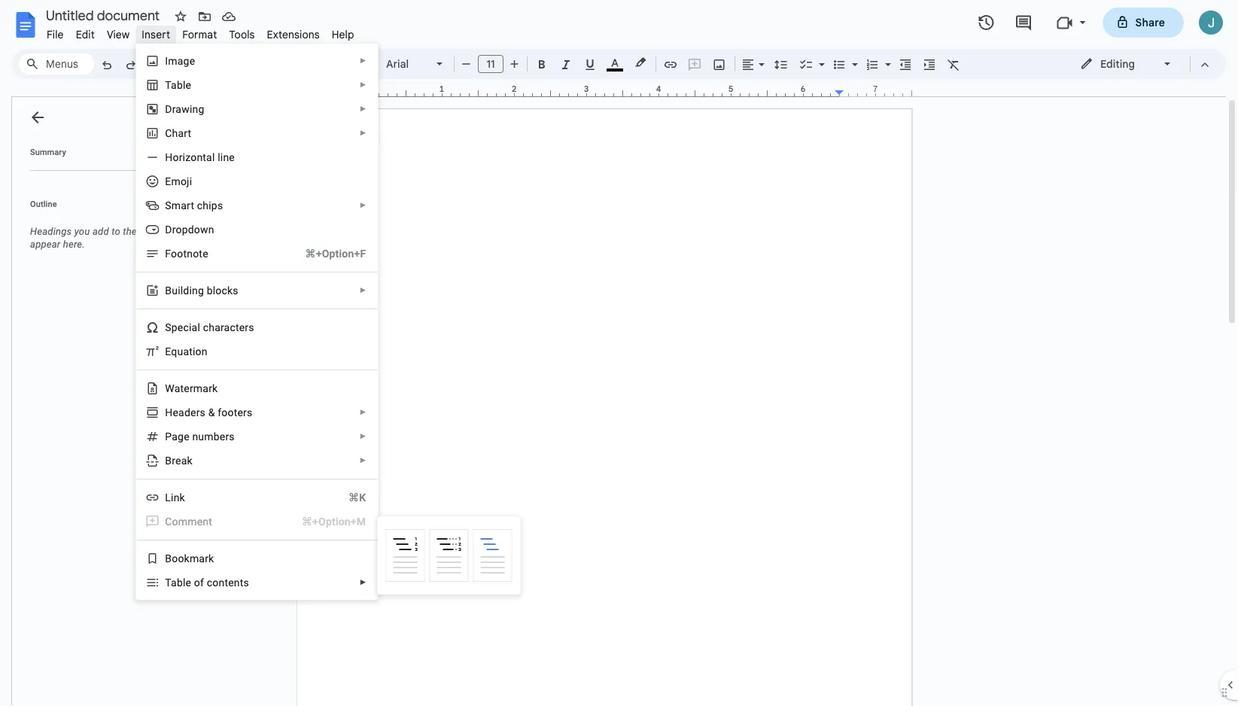 Task type: describe. For each thing, give the bounding box(es) containing it.
table t element
[[165, 79, 196, 91]]

b ookmark
[[165, 552, 214, 565]]

insert menu item
[[136, 26, 176, 43]]

izontal
[[183, 151, 215, 163]]

brea
[[165, 454, 187, 467]]

edit menu item
[[70, 26, 101, 43]]

to
[[112, 226, 120, 237]]

special characters c element
[[165, 321, 259, 334]]

i
[[165, 55, 168, 67]]

arial option
[[386, 53, 428, 75]]

foot n ote
[[165, 247, 208, 260]]

ho r izontal line
[[165, 151, 235, 163]]

► for ilding blocks
[[359, 286, 367, 295]]

view
[[107, 28, 130, 41]]

watermark j element
[[165, 382, 222, 395]]

&
[[208, 406, 215, 419]]

bookmark b element
[[165, 552, 219, 565]]

page numbers g element
[[165, 430, 239, 443]]

m
[[178, 515, 188, 528]]

t
[[165, 79, 171, 91]]

drawing d element
[[165, 103, 209, 115]]

checklist menu image
[[815, 54, 825, 59]]

ment
[[188, 515, 212, 528]]

help
[[332, 28, 354, 41]]

e quation
[[165, 345, 208, 358]]

table
[[165, 576, 191, 589]]

► for t able
[[359, 81, 367, 89]]

ilding
[[178, 284, 204, 297]]

⌘k element
[[331, 490, 366, 505]]

menu bar inside the menu bar banner
[[41, 20, 360, 44]]

text color image
[[607, 53, 623, 72]]

smart
[[165, 199, 194, 212]]

watermark
[[165, 382, 218, 395]]

view menu item
[[101, 26, 136, 43]]

document outline element
[[12, 97, 217, 706]]

► for e numbers
[[359, 432, 367, 441]]

s
[[244, 576, 249, 589]]

outline heading
[[12, 198, 217, 219]]

document
[[139, 226, 184, 237]]

► for h eaders & footers
[[359, 408, 367, 417]]

⌘+option+m
[[302, 515, 366, 528]]

able
[[171, 79, 191, 91]]

comment m element
[[165, 515, 217, 528]]

r
[[179, 151, 183, 163]]

numbers
[[192, 430, 235, 443]]

left margin image
[[298, 85, 374, 96]]

foot
[[165, 247, 187, 260]]

Star checkbox
[[170, 6, 191, 27]]

of
[[194, 576, 204, 589]]

⌘+option+f
[[305, 247, 366, 260]]

brea k
[[165, 454, 193, 467]]

b for u
[[165, 284, 172, 297]]

share
[[1136, 16, 1166, 29]]

chart
[[165, 127, 192, 139]]

insert image image
[[711, 53, 729, 75]]

headings you add to the document will appear here.
[[30, 226, 201, 250]]

outline
[[30, 199, 57, 209]]

4 ► from the top
[[359, 129, 367, 137]]

pa
[[165, 430, 178, 443]]

right margin image
[[836, 85, 912, 96]]

main toolbar
[[93, 0, 966, 584]]

spe
[[165, 321, 183, 334]]

l
[[165, 491, 171, 504]]

ho
[[165, 151, 179, 163]]

format menu item
[[176, 26, 223, 43]]

Menus field
[[19, 53, 94, 75]]

row 1. column 3. table of contents with blue links and no page numbers element
[[473, 529, 512, 582]]

here.
[[63, 239, 85, 250]]

menu bar banner
[[0, 0, 1239, 706]]

summary
[[30, 147, 66, 157]]

you
[[74, 226, 90, 237]]

eaders
[[173, 406, 206, 419]]

h eaders & footers
[[165, 406, 253, 419]]

dropdown 6 element
[[165, 223, 219, 236]]

rawing
[[172, 103, 204, 115]]

menu inside application
[[130, 0, 378, 600]]



Task type: vqa. For each thing, say whether or not it's contained in the screenshot.


Task type: locate. For each thing, give the bounding box(es) containing it.
tools menu item
[[223, 26, 261, 43]]

quation
[[171, 345, 208, 358]]

the
[[123, 226, 137, 237]]

3 ► from the top
[[359, 105, 367, 113]]

b u ilding blocks
[[165, 284, 239, 297]]

e
[[165, 345, 171, 358]]

file
[[47, 28, 64, 41]]

mage
[[168, 55, 195, 67]]

ookmark
[[172, 552, 214, 565]]

numbered list menu image
[[882, 54, 892, 59]]

table of content s
[[165, 576, 249, 589]]

1 b from the top
[[165, 284, 172, 297]]

u
[[172, 284, 178, 297]]

emoji
[[165, 175, 192, 187]]

co m ment
[[165, 515, 212, 528]]

menu bar containing file
[[41, 20, 360, 44]]

d
[[165, 103, 172, 115]]

⌘+option+m element
[[284, 514, 366, 529]]

will
[[186, 226, 201, 237]]

mode and view toolbar
[[1069, 49, 1218, 79]]

►
[[359, 56, 367, 65], [359, 81, 367, 89], [359, 105, 367, 113], [359, 129, 367, 137], [359, 201, 367, 210], [359, 286, 367, 295], [359, 408, 367, 417], [359, 432, 367, 441], [359, 456, 367, 465], [359, 578, 367, 587]]

► for table of content s
[[359, 578, 367, 587]]

menu
[[130, 0, 378, 600]]

1 ► from the top
[[359, 56, 367, 65]]

d rawing
[[165, 103, 204, 115]]

pa g e numbers
[[165, 430, 235, 443]]

g
[[178, 430, 184, 443]]

l ink
[[165, 491, 185, 504]]

Font size text field
[[479, 55, 503, 73]]

ote
[[193, 247, 208, 260]]

chips
[[197, 199, 223, 212]]

file menu item
[[41, 26, 70, 43]]

appear
[[30, 239, 61, 250]]

ink
[[171, 491, 185, 504]]

line
[[218, 151, 235, 163]]

dropdown
[[165, 223, 214, 236]]

e
[[184, 430, 190, 443]]

editing button
[[1070, 53, 1184, 75]]

emoji 7 element
[[165, 175, 197, 187]]

editing
[[1101, 57, 1135, 70]]

equation e element
[[165, 345, 212, 358]]

break k element
[[165, 454, 197, 467]]

menu item containing co
[[137, 510, 377, 534]]

co
[[165, 515, 178, 528]]

► for brea k
[[359, 456, 367, 465]]

edit
[[76, 28, 95, 41]]

add
[[93, 226, 109, 237]]

application
[[0, 0, 1239, 706]]

menu item
[[137, 510, 377, 534]]

6 ► from the top
[[359, 286, 367, 295]]

n
[[187, 247, 193, 260]]

spe c ial characters
[[165, 321, 254, 334]]

share button
[[1104, 8, 1184, 38]]

Font size field
[[478, 55, 510, 74]]

headings
[[30, 226, 72, 237]]

chart q element
[[165, 127, 196, 139]]

10 ► from the top
[[359, 578, 367, 587]]

table of contents s element
[[165, 576, 254, 589]]

link l element
[[165, 491, 190, 504]]

extensions
[[267, 28, 320, 41]]

application containing share
[[0, 0, 1239, 706]]

highlight color image
[[633, 53, 649, 72]]

b for ookmark
[[165, 552, 172, 565]]

2 ► from the top
[[359, 81, 367, 89]]

footers
[[218, 406, 253, 419]]

ial
[[189, 321, 200, 334]]

headers & footers h element
[[165, 406, 257, 419]]

blocks
[[207, 284, 239, 297]]

k
[[187, 454, 193, 467]]

building blocks u element
[[165, 284, 243, 297]]

summary heading
[[30, 146, 66, 158]]

i mage
[[165, 55, 195, 67]]

c
[[183, 321, 189, 334]]

► for d rawing
[[359, 105, 367, 113]]

2 b from the top
[[165, 552, 172, 565]]

► for i mage
[[359, 56, 367, 65]]

⌘k
[[349, 491, 366, 504]]

smart chips
[[165, 199, 223, 212]]

menu containing i
[[130, 0, 378, 600]]

7 ► from the top
[[359, 408, 367, 417]]

t able
[[165, 79, 191, 91]]

0 vertical spatial b
[[165, 284, 172, 297]]

8 ► from the top
[[359, 432, 367, 441]]

menu bar
[[41, 20, 360, 44]]

characters
[[203, 321, 254, 334]]

image i element
[[165, 55, 200, 67]]

format
[[182, 28, 217, 41]]

tools
[[229, 28, 255, 41]]

line & paragraph spacing image
[[773, 53, 790, 75]]

extensions menu item
[[261, 26, 326, 43]]

h
[[165, 406, 173, 419]]

content
[[207, 576, 244, 589]]

5 ► from the top
[[359, 201, 367, 210]]

row
[[384, 0, 515, 661]]

arial
[[386, 57, 409, 70]]

insert
[[142, 28, 170, 41]]

⌘+option+f element
[[287, 246, 366, 261]]

footnote n element
[[165, 247, 213, 260]]

row 1. column 1. table of contents with black text and page numbers element
[[386, 529, 425, 582]]

b up table
[[165, 552, 172, 565]]

help menu item
[[326, 26, 360, 43]]

9 ► from the top
[[359, 456, 367, 465]]

1 vertical spatial b
[[165, 552, 172, 565]]

b
[[165, 284, 172, 297], [165, 552, 172, 565]]

b left ilding
[[165, 284, 172, 297]]

horizontal line r element
[[165, 151, 239, 163]]

Rename text field
[[41, 6, 169, 24]]

smart chips z element
[[165, 199, 228, 212]]



